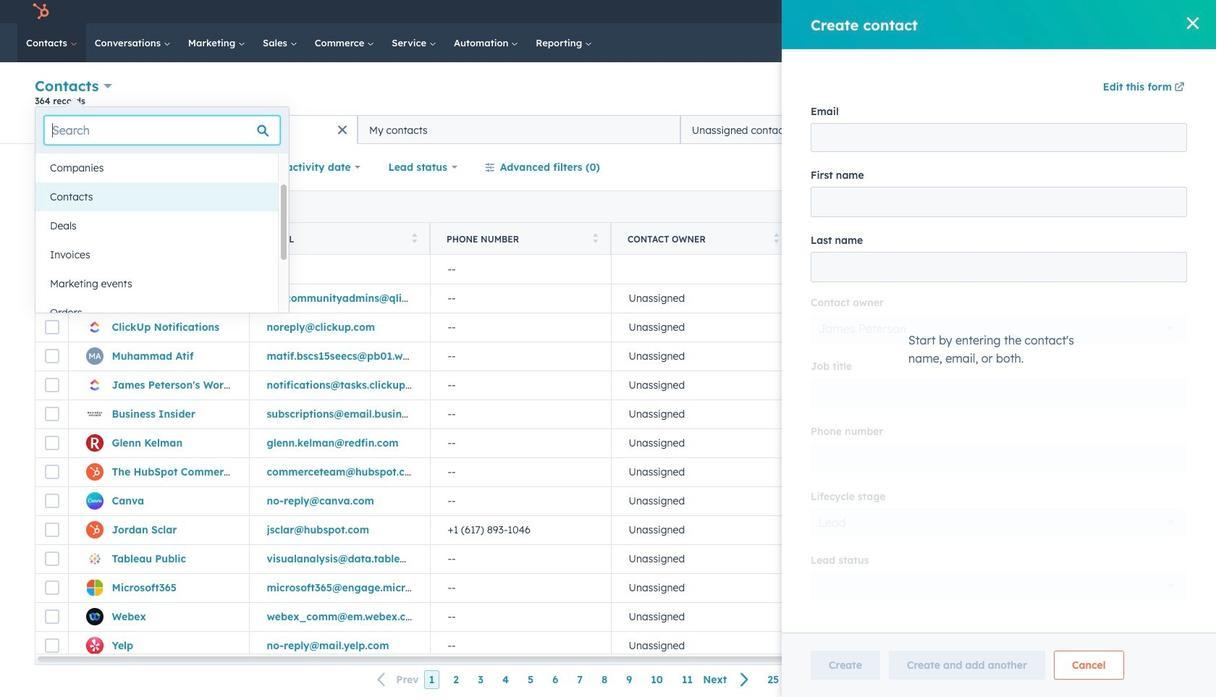 Task type: vqa. For each thing, say whether or not it's contained in the screenshot.
'AI Assistants'
no



Task type: describe. For each thing, give the bounding box(es) containing it.
2 press to sort. image from the left
[[773, 233, 779, 243]]

1 press to sort. element from the left
[[412, 233, 417, 245]]

marketplaces image
[[939, 7, 952, 20]]

pagination navigation
[[369, 670, 758, 689]]

Search name, phone, email addresses, or company search field
[[38, 194, 214, 220]]

Search HubSpot search field
[[1013, 30, 1165, 55]]

3 press to sort. element from the left
[[773, 233, 779, 245]]



Task type: locate. For each thing, give the bounding box(es) containing it.
0 horizontal spatial press to sort. image
[[592, 233, 598, 243]]

press to sort. image
[[412, 233, 417, 243]]

press to sort. element
[[412, 233, 417, 245], [592, 233, 598, 245], [773, 233, 779, 245]]

column header
[[792, 223, 974, 255]]

press to sort. image
[[592, 233, 598, 243], [773, 233, 779, 243]]

1 horizontal spatial press to sort. image
[[773, 233, 779, 243]]

menu
[[833, 0, 1199, 23]]

list box
[[35, 153, 289, 327]]

1 horizontal spatial press to sort. element
[[592, 233, 598, 245]]

banner
[[35, 74, 1181, 115]]

2 press to sort. element from the left
[[592, 233, 598, 245]]

james peterson image
[[1048, 5, 1061, 18]]

2 horizontal spatial press to sort. element
[[773, 233, 779, 245]]

1 press to sort. image from the left
[[592, 233, 598, 243]]

0 horizontal spatial press to sort. element
[[412, 233, 417, 245]]

Search search field
[[44, 116, 280, 145]]



